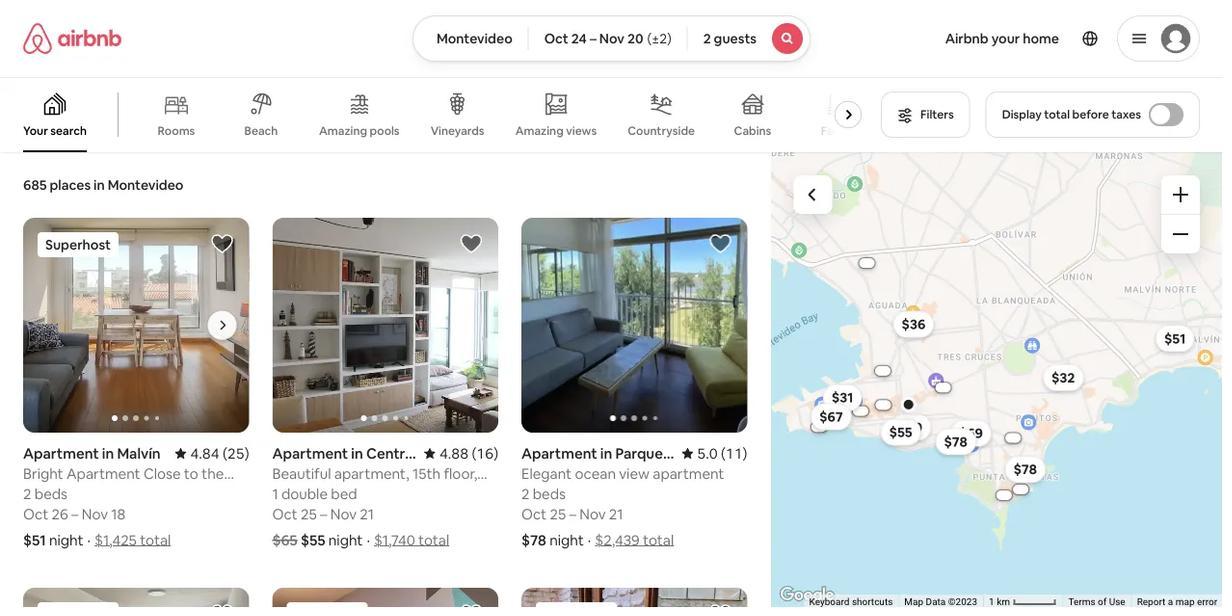 Task type: describe. For each thing, give the bounding box(es) containing it.
$32
[[1052, 369, 1075, 387]]

error
[[1198, 597, 1218, 608]]

views
[[566, 123, 597, 138]]

apartment
[[653, 464, 725, 483]]

– inside 2 beds oct 26 – nov 18 $51 night · $1,425 total
[[71, 505, 79, 523]]

report a map error
[[1138, 597, 1218, 608]]

add to wishlist: apartment in malvín image
[[211, 232, 234, 256]]

montevideo button
[[413, 15, 529, 62]]

add to wishlist: apartment in parque rodó image
[[709, 232, 732, 256]]

2 guests button
[[687, 15, 811, 62]]

0 horizontal spatial montevideo
[[108, 176, 184, 194]]

beach
[[245, 123, 278, 138]]

$1,425
[[95, 531, 137, 549]]

685 places in montevideo
[[23, 176, 184, 194]]

oct left 24
[[545, 30, 569, 47]]

2 for 2 beds oct 26 – nov 18 $51 night · $1,425 total
[[23, 484, 31, 503]]

elegant ocean view apartment 2 beds oct 25 – nov 21 $78 night · $2,439 total
[[522, 464, 725, 550]]

©2023
[[949, 597, 978, 608]]

$67
[[820, 408, 843, 426]]

1 vertical spatial $78 button
[[1005, 456, 1046, 483]]

zoom out image
[[1174, 227, 1189, 242]]

$69
[[959, 425, 983, 442]]

your search
[[23, 123, 87, 138]]

1 km
[[990, 597, 1013, 608]]

2 beds oct 26 – nov 18 $51 night · $1,425 total
[[23, 484, 171, 549]]

1 for 1 km
[[990, 597, 995, 608]]

· inside 1 double bed oct 25 – nov 21 $65 $55 night · $1,740 total
[[367, 531, 370, 550]]

$55 button
[[881, 419, 921, 446]]

$78 inside $78 button
[[1014, 461, 1037, 478]]

filters button
[[882, 92, 971, 138]]

$55 $78
[[890, 424, 968, 451]]

nov inside the "elegant ocean view apartment 2 beds oct 25 – nov 21 $78 night · $2,439 total"
[[580, 505, 606, 523]]

2 for 2 guests
[[704, 30, 711, 47]]

profile element
[[834, 0, 1201, 77]]

– inside the "elegant ocean view apartment 2 beds oct 25 – nov 21 $78 night · $2,439 total"
[[569, 505, 577, 523]]

a
[[1169, 597, 1174, 608]]

4.84 (25)
[[190, 444, 249, 463]]

map
[[1176, 597, 1195, 608]]

1 vertical spatial in
[[102, 444, 114, 463]]

$2,439 total button
[[595, 531, 674, 550]]

$36
[[902, 316, 926, 333]]

ocean
[[575, 464, 616, 483]]

google map
showing 21 stays. region
[[771, 152, 1224, 609]]

rooms
[[158, 123, 195, 138]]

$36 button
[[893, 311, 935, 338]]

685
[[23, 176, 47, 194]]

· inside the "elegant ocean view apartment 2 beds oct 25 – nov 21 $78 night · $2,439 total"
[[588, 531, 591, 550]]

airbnb your home
[[946, 30, 1060, 47]]

before
[[1073, 107, 1110, 122]]

zoom in image
[[1174, 187, 1189, 203]]

add to wishlist: vacation home in centro comunal zonal 1 image
[[709, 603, 732, 609]]

oct 24 – nov 20 (±2)
[[545, 30, 672, 47]]

keyboard shortcuts button
[[810, 596, 893, 609]]

nov inside "search field"
[[600, 30, 625, 47]]

your
[[992, 30, 1021, 47]]

cabins
[[734, 123, 772, 138]]

$67 $69
[[820, 408, 983, 442]]

vineyards
[[431, 123, 485, 138]]

taxes
[[1112, 107, 1142, 122]]

malvín
[[117, 444, 161, 463]]

5.0 (11)
[[698, 444, 748, 463]]

(16)
[[472, 444, 499, 463]]

data
[[926, 597, 946, 608]]

25 inside 1 double bed oct 25 – nov 21 $65 $55 night · $1,740 total
[[301, 505, 317, 523]]

keyboard
[[810, 597, 850, 608]]

18
[[111, 505, 126, 523]]

your
[[23, 123, 48, 138]]

countryside
[[628, 123, 695, 138]]

$51 button
[[1156, 325, 1195, 352]]

view
[[619, 464, 650, 483]]

1 km button
[[984, 595, 1063, 609]]

map
[[905, 597, 924, 608]]

airbnb your home link
[[934, 18, 1071, 59]]

night inside 1 double bed oct 25 – nov 21 $65 $55 night · $1,740 total
[[329, 531, 363, 550]]

$31 button
[[823, 384, 862, 411]]

add to wishlist: apartment in centro comunal zonal 1 image
[[460, 232, 483, 256]]

none search field containing montevideo
[[413, 15, 811, 62]]

apartment
[[23, 444, 99, 463]]

total inside 2 beds oct 26 – nov 18 $51 night · $1,425 total
[[140, 531, 171, 549]]

terms
[[1069, 597, 1096, 608]]

$32 button
[[1043, 364, 1084, 391]]

elegant
[[522, 464, 572, 483]]

26
[[52, 505, 68, 523]]

$31
[[832, 389, 854, 407]]

terms of use link
[[1069, 597, 1126, 608]]

double
[[282, 484, 328, 503]]

4.84 out of 5 average rating,  25 reviews image
[[175, 444, 249, 463]]

4.88 (16)
[[440, 444, 499, 463]]

of
[[1098, 597, 1107, 608]]

oct inside 2 beds oct 26 – nov 18 $51 night · $1,425 total
[[23, 505, 48, 523]]

total inside 1 double bed oct 25 – nov 21 $65 $55 night · $1,740 total
[[419, 531, 450, 550]]

beds inside the "elegant ocean view apartment 2 beds oct 25 – nov 21 $78 night · $2,439 total"
[[533, 484, 566, 503]]

display
[[1003, 107, 1042, 122]]

places
[[50, 176, 91, 194]]

$1,740
[[374, 531, 415, 550]]



Task type: vqa. For each thing, say whether or not it's contained in the screenshot.
total
yes



Task type: locate. For each thing, give the bounding box(es) containing it.
2 horizontal spatial 2
[[704, 30, 711, 47]]

1 horizontal spatial $55
[[890, 424, 913, 441]]

1 vertical spatial $55
[[301, 531, 326, 550]]

map data ©2023
[[905, 597, 978, 608]]

$50
[[899, 419, 923, 436]]

$50 button
[[890, 414, 932, 441]]

group containing amazing views
[[0, 77, 870, 152]]

$65
[[272, 531, 298, 550]]

night left $2,439
[[550, 531, 584, 550]]

1 vertical spatial $51
[[23, 531, 46, 549]]

(11)
[[721, 444, 748, 463]]

(±2)
[[648, 30, 672, 47]]

$51 inside 2 beds oct 26 – nov 18 $51 night · $1,425 total
[[23, 531, 46, 549]]

amazing views
[[516, 123, 597, 138]]

1 horizontal spatial montevideo
[[437, 30, 513, 47]]

0 horizontal spatial ·
[[87, 531, 91, 549]]

0 horizontal spatial 2
[[23, 484, 31, 503]]

20
[[628, 30, 644, 47]]

montevideo up vineyards
[[437, 30, 513, 47]]

$55 inside $55 $78
[[890, 424, 913, 441]]

total right the $1,425
[[140, 531, 171, 549]]

0 horizontal spatial 25
[[301, 505, 317, 523]]

$67 button
[[811, 404, 852, 431]]

2 down elegant
[[522, 484, 530, 503]]

0 vertical spatial $55
[[890, 424, 913, 441]]

25 down double
[[301, 505, 317, 523]]

1 horizontal spatial beds
[[533, 484, 566, 503]]

oct inside 1 double bed oct 25 – nov 21 $65 $55 night · $1,740 total
[[272, 505, 298, 523]]

0 horizontal spatial 1
[[272, 484, 278, 503]]

0 horizontal spatial night
[[49, 531, 83, 549]]

– down double
[[320, 505, 327, 523]]

2 down apartment
[[23, 484, 31, 503]]

0 horizontal spatial beds
[[34, 484, 68, 503]]

beds down elegant
[[533, 484, 566, 503]]

1 horizontal spatial 2
[[522, 484, 530, 503]]

24
[[572, 30, 587, 47]]

$78 inside the "elegant ocean view apartment 2 beds oct 25 – nov 21 $78 night · $2,439 total"
[[522, 531, 547, 550]]

in
[[94, 176, 105, 194], [102, 444, 114, 463]]

amazing
[[516, 123, 564, 138], [319, 123, 367, 138]]

total right $1,740
[[419, 531, 450, 550]]

4.88
[[440, 444, 469, 463]]

oct left 26 at the bottom of page
[[23, 505, 48, 523]]

shortcuts
[[852, 597, 893, 608]]

$1,740 total button
[[374, 531, 450, 550]]

beds
[[34, 484, 68, 503], [533, 484, 566, 503]]

$2,439
[[595, 531, 640, 550]]

montevideo inside "button"
[[437, 30, 513, 47]]

1 horizontal spatial $78 button
[[1005, 456, 1046, 483]]

21 inside 1 double bed oct 25 – nov 21 $65 $55 night · $1,740 total
[[360, 505, 374, 523]]

nov left 18
[[82, 505, 108, 523]]

amazing left pools
[[319, 123, 367, 138]]

nov inside 2 beds oct 26 – nov 18 $51 night · $1,425 total
[[82, 505, 108, 523]]

0 horizontal spatial $51
[[23, 531, 46, 549]]

2 inside 2 guests button
[[704, 30, 711, 47]]

report a map error link
[[1138, 597, 1218, 608]]

– right 24
[[590, 30, 597, 47]]

nov down bed
[[331, 505, 357, 523]]

0 vertical spatial $51
[[1165, 330, 1186, 347]]

25
[[301, 505, 317, 523], [550, 505, 566, 523]]

21
[[360, 505, 374, 523], [609, 505, 624, 523]]

0 horizontal spatial $78 button
[[936, 429, 977, 456]]

2 horizontal spatial night
[[550, 531, 584, 550]]

night down bed
[[329, 531, 363, 550]]

0 horizontal spatial 21
[[360, 505, 374, 523]]

21 up $2,439
[[609, 505, 624, 523]]

nov
[[600, 30, 625, 47], [82, 505, 108, 523], [331, 505, 357, 523], [580, 505, 606, 523]]

3 · from the left
[[588, 531, 591, 550]]

0 vertical spatial montevideo
[[437, 30, 513, 47]]

5.0 out of 5 average rating,  11 reviews image
[[682, 444, 748, 463]]

4.88 out of 5 average rating,  16 reviews image
[[424, 444, 499, 463]]

–
[[590, 30, 597, 47], [71, 505, 79, 523], [320, 505, 327, 523], [569, 505, 577, 523]]

· left the $1,425
[[87, 531, 91, 549]]

2 night from the left
[[329, 531, 363, 550]]

night
[[49, 531, 83, 549], [329, 531, 363, 550], [550, 531, 584, 550]]

0 vertical spatial $78
[[944, 433, 968, 451]]

1 horizontal spatial $51
[[1165, 330, 1186, 347]]

nov left the 20
[[600, 30, 625, 47]]

– inside 1 double bed oct 25 – nov 21 $65 $55 night · $1,740 total
[[320, 505, 327, 523]]

night down 26 at the bottom of page
[[49, 531, 83, 549]]

$51
[[1165, 330, 1186, 347], [23, 531, 46, 549]]

0 horizontal spatial amazing
[[319, 123, 367, 138]]

add to wishlist: apartment in parque batlle - villa dolores image
[[211, 603, 234, 609]]

nov up $2,439
[[580, 505, 606, 523]]

terms of use
[[1069, 597, 1126, 608]]

1 inside 1 km button
[[990, 597, 995, 608]]

guests
[[714, 30, 757, 47]]

in right places
[[94, 176, 105, 194]]

2 21 from the left
[[609, 505, 624, 523]]

use
[[1110, 597, 1126, 608]]

0 vertical spatial in
[[94, 176, 105, 194]]

2 left the guests
[[704, 30, 711, 47]]

2 inside 2 beds oct 26 – nov 18 $51 night · $1,425 total
[[23, 484, 31, 503]]

1 beds from the left
[[34, 484, 68, 503]]

25 inside the "elegant ocean view apartment 2 beds oct 25 – nov 21 $78 night · $2,439 total"
[[550, 505, 566, 523]]

$55
[[890, 424, 913, 441], [301, 531, 326, 550]]

filters
[[921, 107, 954, 122]]

25 down elegant
[[550, 505, 566, 523]]

$78 inside $55 $78
[[944, 433, 968, 451]]

1 25 from the left
[[301, 505, 317, 523]]

$78
[[944, 433, 968, 451], [1014, 461, 1037, 478], [522, 531, 547, 550]]

$1,425 total button
[[95, 531, 171, 549]]

keyboard shortcuts
[[810, 597, 893, 608]]

oct up $65
[[272, 505, 298, 523]]

total inside the "elegant ocean view apartment 2 beds oct 25 – nov 21 $78 night · $2,439 total"
[[643, 531, 674, 550]]

2 · from the left
[[367, 531, 370, 550]]

search
[[50, 123, 87, 138]]

3 night from the left
[[550, 531, 584, 550]]

display total before taxes button
[[986, 92, 1201, 138]]

1 night from the left
[[49, 531, 83, 549]]

– down ocean
[[569, 505, 577, 523]]

2 inside the "elegant ocean view apartment 2 beds oct 25 – nov 21 $78 night · $2,439 total"
[[522, 484, 530, 503]]

21 inside the "elegant ocean view apartment 2 beds oct 25 – nov 21 $78 night · $2,439 total"
[[609, 505, 624, 523]]

1 vertical spatial 1
[[990, 597, 995, 608]]

(25)
[[223, 444, 249, 463]]

1 for 1 double bed oct 25 – nov 21 $65 $55 night · $1,740 total
[[272, 484, 278, 503]]

2 25 from the left
[[550, 505, 566, 523]]

amazing left views at top left
[[516, 123, 564, 138]]

5.0
[[698, 444, 718, 463]]

$55 inside 1 double bed oct 25 – nov 21 $65 $55 night · $1,740 total
[[301, 531, 326, 550]]

amazing for amazing pools
[[319, 123, 367, 138]]

oct down elegant
[[522, 505, 547, 523]]

2
[[704, 30, 711, 47], [23, 484, 31, 503], [522, 484, 530, 503]]

1 horizontal spatial amazing
[[516, 123, 564, 138]]

$69 button
[[951, 420, 992, 447]]

1 21 from the left
[[360, 505, 374, 523]]

·
[[87, 531, 91, 549], [367, 531, 370, 550], [588, 531, 591, 550]]

total inside button
[[1045, 107, 1071, 122]]

total left before
[[1045, 107, 1071, 122]]

None search field
[[413, 15, 811, 62]]

0 vertical spatial 1
[[272, 484, 278, 503]]

montevideo
[[437, 30, 513, 47], [108, 176, 184, 194]]

1 horizontal spatial 1
[[990, 597, 995, 608]]

km
[[997, 597, 1011, 608]]

beds inside 2 beds oct 26 – nov 18 $51 night · $1,425 total
[[34, 484, 68, 503]]

add to wishlist: apartment in punta carretas image
[[460, 603, 483, 609]]

farms
[[822, 123, 854, 138]]

1 double bed oct 25 – nov 21 $65 $55 night · $1,740 total
[[272, 484, 450, 550]]

display total before taxes
[[1003, 107, 1142, 122]]

amazing for amazing views
[[516, 123, 564, 138]]

google image
[[776, 583, 839, 609]]

– inside "search field"
[[590, 30, 597, 47]]

2 horizontal spatial ·
[[588, 531, 591, 550]]

2 beds from the left
[[533, 484, 566, 503]]

group
[[0, 77, 870, 152], [23, 218, 249, 433], [272, 218, 499, 433], [522, 218, 748, 433], [23, 588, 249, 609], [272, 588, 499, 609], [522, 588, 748, 609]]

oct inside the "elegant ocean view apartment 2 beds oct 25 – nov 21 $78 night · $2,439 total"
[[522, 505, 547, 523]]

pools
[[370, 123, 400, 138]]

· left $1,740
[[367, 531, 370, 550]]

total
[[1045, 107, 1071, 122], [140, 531, 171, 549], [419, 531, 450, 550], [643, 531, 674, 550]]

beds up 26 at the bottom of page
[[34, 484, 68, 503]]

0 horizontal spatial $55
[[301, 531, 326, 550]]

1 horizontal spatial $78
[[944, 433, 968, 451]]

amazing pools
[[319, 123, 400, 138]]

nov inside 1 double bed oct 25 – nov 21 $65 $55 night · $1,740 total
[[331, 505, 357, 523]]

· left $2,439
[[588, 531, 591, 550]]

report
[[1138, 597, 1166, 608]]

apartment in malvín
[[23, 444, 161, 463]]

0 horizontal spatial $78
[[522, 531, 547, 550]]

21 up $1,740
[[360, 505, 374, 523]]

1 vertical spatial $78
[[1014, 461, 1037, 478]]

$51 inside button
[[1165, 330, 1186, 347]]

1 horizontal spatial ·
[[367, 531, 370, 550]]

montevideo down rooms
[[108, 176, 184, 194]]

1 horizontal spatial night
[[329, 531, 363, 550]]

· inside 2 beds oct 26 – nov 18 $51 night · $1,425 total
[[87, 531, 91, 549]]

bed
[[331, 484, 357, 503]]

night inside 2 beds oct 26 – nov 18 $51 night · $1,425 total
[[49, 531, 83, 549]]

4.84
[[190, 444, 220, 463]]

1 vertical spatial montevideo
[[108, 176, 184, 194]]

night inside the "elegant ocean view apartment 2 beds oct 25 – nov 21 $78 night · $2,439 total"
[[550, 531, 584, 550]]

1 · from the left
[[87, 531, 91, 549]]

airbnb
[[946, 30, 989, 47]]

total right $2,439
[[643, 531, 674, 550]]

oct
[[545, 30, 569, 47], [23, 505, 48, 523], [272, 505, 298, 523], [522, 505, 547, 523]]

1 inside 1 double bed oct 25 – nov 21 $65 $55 night · $1,740 total
[[272, 484, 278, 503]]

1 left double
[[272, 484, 278, 503]]

2 horizontal spatial $78
[[1014, 461, 1037, 478]]

$78 button
[[936, 429, 977, 456], [1005, 456, 1046, 483]]

in left malvín
[[102, 444, 114, 463]]

2 guests
[[704, 30, 757, 47]]

0 vertical spatial $78 button
[[936, 429, 977, 456]]

1 horizontal spatial 25
[[550, 505, 566, 523]]

2 vertical spatial $78
[[522, 531, 547, 550]]

1 left km
[[990, 597, 995, 608]]

1 horizontal spatial 21
[[609, 505, 624, 523]]

– right 26 at the bottom of page
[[71, 505, 79, 523]]



